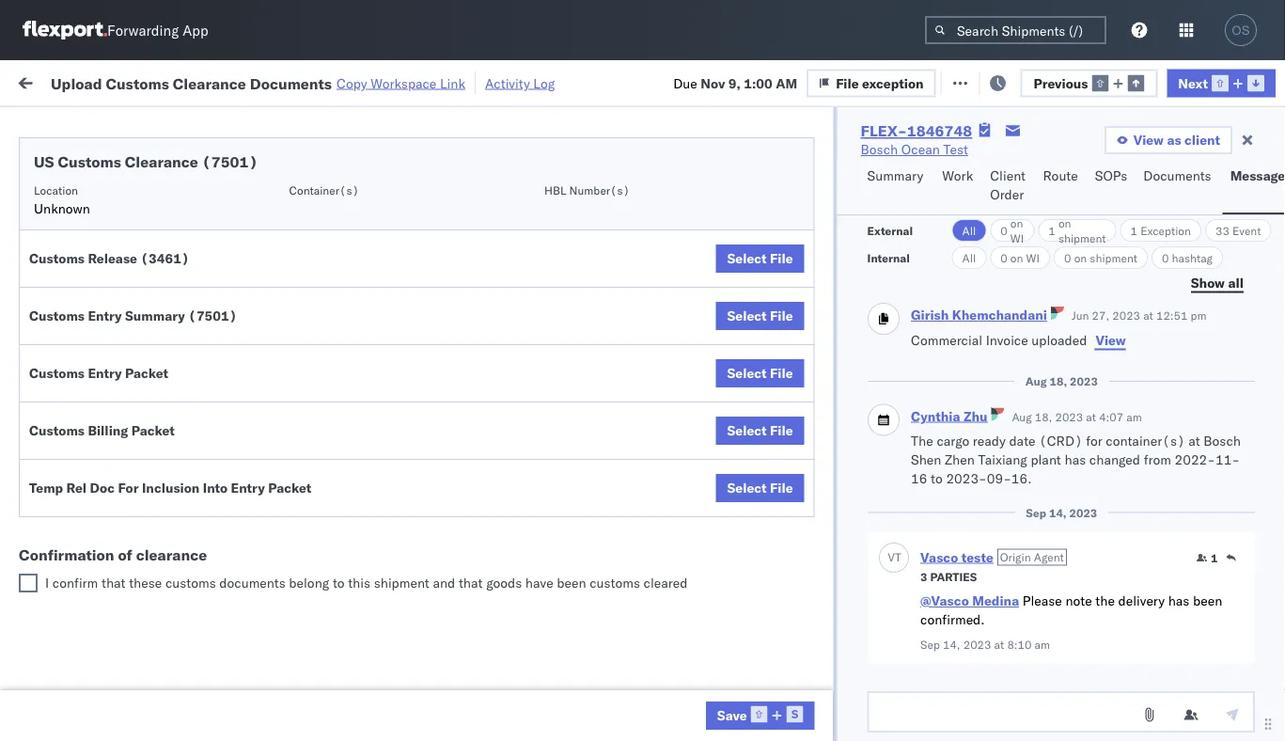Task type: vqa. For each thing, say whether or not it's contained in the screenshot.
"Girish Khemchandani Updated On Jun 24"
no



Task type: locate. For each thing, give the bounding box(es) containing it.
6 ca from the top
[[43, 611, 61, 627]]

0 vertical spatial schedule delivery appointment link
[[43, 228, 231, 247]]

0 vertical spatial message
[[252, 73, 305, 89]]

has down (crd)
[[1065, 451, 1086, 468]]

2 vertical spatial 14,
[[943, 637, 960, 651]]

schedule delivery appointment link down customs entry summary (7501)
[[43, 352, 231, 371]]

1 appointment from the top
[[154, 229, 231, 245]]

pm right 10:30 at the left bottom of the page
[[343, 685, 363, 702]]

pm right '6:00'
[[335, 520, 355, 536]]

lhuu7894563, uetu for 6:00 pm cst, dec 23, 2022
[[1159, 519, 1286, 536]]

1 schedule pickup from los angeles, ca from the top
[[43, 261, 254, 296]]

0 vertical spatial aug
[[393, 189, 418, 205]]

0 vertical spatial clearance
[[173, 74, 246, 92]]

0 vertical spatial appointment
[[154, 229, 231, 245]]

date
[[1009, 433, 1036, 449]]

5 select file from the top
[[727, 480, 793, 496]]

1 schedule delivery appointment button from the top
[[43, 228, 231, 249]]

customs down by: on the top left
[[58, 152, 121, 171]]

action
[[1221, 73, 1263, 89]]

2 fcl from the top
[[618, 230, 641, 246]]

appointment
[[154, 229, 231, 245], [154, 353, 231, 370], [154, 477, 231, 494]]

1 vertical spatial schedule delivery appointment button
[[43, 352, 231, 373]]

upload customs clearance documents
[[43, 178, 206, 214]]

changed
[[1089, 451, 1140, 468]]

flexport. image
[[23, 21, 107, 39]]

0 vertical spatial wi
[[1011, 231, 1025, 245]]

ca down i
[[43, 611, 61, 627]]

uetu for 1:59 am cst, dec 14, 2022
[[1259, 478, 1286, 494]]

2 lhuu7894563, from the top
[[1159, 478, 1256, 494]]

demo for --
[[751, 189, 785, 205]]

integration
[[820, 644, 885, 660], [820, 685, 885, 702]]

packet down customs entry summary (7501)
[[125, 365, 168, 381]]

schedule pickup from los angeles, ca down these
[[43, 592, 254, 627]]

file exception up flex-1846748 'link'
[[836, 75, 924, 91]]

karl down confirmed.
[[981, 685, 1006, 702]]

2 ceau7522281, from the top
[[1159, 271, 1255, 287]]

file for customs entry summary (7501)
[[770, 308, 793, 324]]

schedule delivery appointment button for 1:59 am cdt, nov 5, 2022
[[43, 228, 231, 249]]

2 vertical spatial schedule delivery appointment link
[[43, 476, 231, 495]]

wi inside 0 on wi
[[1011, 231, 1025, 245]]

1 vertical spatial entry
[[88, 365, 122, 381]]

fcl for 1st schedule pickup from los angeles, ca link from the top
[[618, 271, 641, 288]]

1 0 on wi from the top
[[1001, 216, 1025, 245]]

1 vertical spatial upload
[[43, 178, 86, 195]]

1 horizontal spatial has
[[1168, 593, 1190, 609]]

schedule pickup from los angeles, ca button up customs entry summary (7501)
[[43, 260, 267, 300]]

from inside "confirm pickup from los angeles, ca"
[[139, 509, 166, 526]]

4 1:59 from the top
[[303, 478, 331, 495]]

demo for bookings test consignee
[[751, 602, 785, 619]]

cst, for 1:59 am cst, jan 13, 2023
[[360, 602, 389, 619]]

7 ocean fcl from the top
[[576, 685, 641, 702]]

2 vertical spatial appointment
[[154, 477, 231, 494]]

0 vertical spatial sep
[[1026, 506, 1046, 520]]

0 horizontal spatial message
[[252, 73, 305, 89]]

1 all button from the top
[[952, 219, 987, 242]]

upload inside upload customs clearance documents
[[43, 178, 86, 195]]

ceau7522281, hlxu down the show all button
[[1159, 312, 1286, 329]]

flex- up sep 14, 2023
[[1038, 478, 1079, 495]]

rotterdam,
[[177, 675, 244, 691]]

(3461)
[[141, 250, 190, 267]]

appointment up (3461)
[[154, 229, 231, 245]]

schedule delivery appointment button up "confirm pickup from los angeles, ca"
[[43, 476, 231, 497]]

5 schedule pickup from los angeles, ca from the top
[[43, 592, 254, 627]]

2 1:59 am cdt, nov 5, 2022 from the top
[[303, 271, 469, 288]]

0 vertical spatial dec
[[392, 478, 417, 495]]

demo left 'bookings'
[[751, 602, 785, 619]]

2130387 down the @vasco medina please note the delivery has been confirmed. sep 14, 2023 at 8:10 am
[[1079, 685, 1136, 702]]

18, for aug 18, 2023 at 4:07 am
[[1035, 410, 1052, 424]]

flex-1889466 up sep 14, 2023
[[1038, 478, 1136, 495]]

uetu for 8:00 am cst, dec 24, 2022
[[1259, 561, 1286, 577]]

confirmation
[[19, 546, 114, 564]]

msdu7304509
[[1159, 602, 1254, 618]]

schedule pickup from los angeles, ca link down (3461)
[[43, 301, 267, 339]]

message
[[252, 73, 305, 89], [1231, 167, 1286, 184]]

rel
[[66, 480, 87, 496]]

5 select from the top
[[727, 480, 767, 496]]

schedule pickup from los angeles, ca link down clearance
[[43, 591, 267, 629]]

ocean fcl for 3rd schedule pickup from los angeles, ca link
[[576, 395, 641, 412]]

18,
[[1050, 374, 1067, 388], [1035, 410, 1052, 424]]

clearance for us customs clearance (7501)
[[125, 152, 198, 171]]

2 vertical spatial clearance
[[146, 178, 206, 195]]

select for temp rel doc for inclusion into entry packet
[[727, 480, 767, 496]]

aug down commercial invoice uploaded view
[[1025, 374, 1047, 388]]

flexport demo consignee
[[698, 189, 852, 205], [698, 602, 852, 619]]

dec for 23,
[[391, 520, 416, 536]]

1 horizontal spatial customs
[[590, 575, 640, 591]]

filtered by:
[[19, 115, 86, 132]]

1 vertical spatial (7501)
[[188, 308, 237, 324]]

1 button
[[1196, 550, 1218, 565]]

from down container(s)
[[1144, 451, 1171, 468]]

cst, right 10:30 at the left bottom of the page
[[367, 685, 396, 702]]

2 schedule delivery appointment link from the top
[[43, 352, 231, 371]]

5 schedule from the top
[[43, 385, 99, 402]]

0 vertical spatial jan
[[392, 602, 413, 619]]

packet
[[125, 365, 168, 381], [131, 422, 175, 439], [268, 480, 312, 496]]

1 vertical spatial message
[[1231, 167, 1286, 184]]

jan for 23,
[[400, 685, 420, 702]]

aug 18, 2023 at 4:07 am
[[1012, 410, 1142, 424]]

entry for packet
[[88, 365, 122, 381]]

ceau7522281, hlxu down hashtag
[[1159, 271, 1286, 287]]

4 ceau7522281, hlxu from the top
[[1159, 354, 1286, 370]]

1889466 for 6:00 pm cst, dec 23, 2022
[[1079, 520, 1136, 536]]

5 ceau7522281, from the top
[[1159, 395, 1255, 411]]

ca for the confirm pickup from los angeles, ca link
[[43, 528, 61, 545]]

3 flex-1889466 from the top
[[1038, 520, 1136, 536]]

0 horizontal spatial documents
[[43, 197, 111, 214]]

1 horizontal spatial message
[[1231, 167, 1286, 184]]

view as client button
[[1105, 126, 1233, 154]]

pickup down customs entry packet
[[102, 385, 143, 402]]

1 vertical spatial integration
[[820, 685, 885, 702]]

1 vertical spatial confirm
[[43, 560, 91, 577]]

file for temp rel doc for inclusion into entry packet
[[770, 480, 793, 496]]

message left copy
[[252, 73, 305, 89]]

2 vertical spatial aug
[[1012, 410, 1032, 424]]

0 vertical spatial (7501)
[[202, 152, 258, 171]]

0 vertical spatial all
[[963, 223, 977, 237]]

pickup
[[102, 261, 143, 277], [102, 302, 143, 319], [102, 385, 143, 402], [102, 427, 143, 443], [95, 509, 135, 526], [102, 592, 143, 609], [102, 675, 143, 691]]

clearance
[[173, 74, 246, 92], [125, 152, 198, 171], [146, 178, 206, 195]]

0 inside 0 on wi
[[1001, 223, 1008, 237]]

0 vertical spatial flexport demo consignee
[[698, 189, 852, 205]]

on down order
[[1011, 216, 1024, 230]]

from
[[146, 261, 174, 277], [146, 302, 174, 319], [146, 385, 174, 402], [146, 427, 174, 443], [1144, 451, 1171, 468], [139, 509, 166, 526], [146, 592, 174, 609], [146, 675, 174, 691]]

3 select file from the top
[[727, 365, 793, 381]]

1 vertical spatial clearance
[[125, 152, 198, 171]]

bookings
[[820, 602, 875, 619]]

schedule delivery appointment link for 1:59 am cdt, nov 5, 2022
[[43, 228, 231, 247]]

wi for 0
[[1027, 251, 1040, 265]]

3 schedule from the top
[[43, 302, 99, 319]]

0 vertical spatial flexport
[[698, 189, 747, 205]]

14, up the 6:00 pm cst, dec 23, 2022
[[420, 478, 441, 495]]

flex-2130387 down the @vasco medina please note the delivery has been confirmed. sep 14, 2023 at 8:10 am
[[1038, 685, 1136, 702]]

1 vertical spatial 1:59 am cdt, nov 5, 2022
[[303, 271, 469, 288]]

schedule delivery appointment up release
[[43, 229, 231, 245]]

2 flexport from the top
[[698, 602, 747, 619]]

0 vertical spatial 23,
[[419, 520, 440, 536]]

0 vertical spatial demo
[[751, 189, 785, 205]]

0 vertical spatial been
[[557, 575, 586, 591]]

at left the risk
[[373, 73, 385, 89]]

1 select from the top
[[727, 250, 767, 267]]

as
[[1168, 132, 1182, 148]]

exception up flex-1846748 'link'
[[863, 75, 924, 91]]

work right import
[[204, 73, 237, 89]]

aug for aug 18, 2023 at 4:07 am
[[1012, 410, 1032, 424]]

3 lhuu7894563, from the top
[[1159, 519, 1256, 536]]

flex-1846748 button
[[1008, 225, 1140, 252], [1008, 225, 1140, 252], [1008, 267, 1140, 293], [1008, 267, 1140, 293], [1008, 308, 1140, 334], [1008, 308, 1140, 334], [1008, 349, 1140, 376], [1008, 349, 1140, 376], [1008, 391, 1140, 417], [1008, 391, 1140, 417]]

1 vertical spatial all button
[[952, 246, 987, 269]]

0 horizontal spatial to
[[333, 575, 345, 591]]

4 uetu from the top
[[1259, 561, 1286, 577]]

fcl for confirm delivery link
[[618, 561, 641, 577]]

1 uetu from the top
[[1259, 436, 1286, 453]]

0 vertical spatial work
[[204, 73, 237, 89]]

ca for 4th schedule pickup from los angeles, ca link
[[43, 445, 61, 462]]

2 5, from the top
[[421, 271, 433, 288]]

clearance for upload customs clearance documents copy workspace link
[[173, 74, 246, 92]]

ca up customs entry packet
[[43, 321, 61, 338]]

schedule pickup from los angeles, ca down (3461)
[[43, 302, 254, 338]]

os
[[1232, 23, 1251, 37]]

schedule
[[43, 229, 99, 245], [43, 261, 99, 277], [43, 302, 99, 319], [43, 353, 99, 370], [43, 385, 99, 402], [43, 427, 99, 443], [43, 477, 99, 494], [43, 592, 99, 609], [43, 675, 99, 691]]

ceau7522281, hlxu up hashtag
[[1159, 229, 1286, 246]]

1 2130387 from the top
[[1079, 644, 1136, 660]]

select file button for customs billing packet
[[716, 417, 805, 445]]

0 horizontal spatial am
[[1035, 637, 1050, 651]]

1 vertical spatial integration test account - karl lagerfeld
[[820, 685, 1065, 702]]

3 schedule pickup from los angeles, ca link from the top
[[43, 384, 267, 422]]

ceau7522281, hlxu for schedule delivery appointment link associated with 1:59 am cdt, nov 5, 2022
[[1159, 229, 1286, 246]]

documents down workitem
[[43, 197, 111, 214]]

0 horizontal spatial file exception
[[836, 75, 924, 91]]

pickup for 3rd schedule pickup from los angeles, ca link
[[102, 385, 143, 402]]

1 for exception
[[1131, 223, 1138, 237]]

schedule pickup from los angeles, ca
[[43, 261, 254, 296], [43, 302, 254, 338], [43, 385, 254, 420], [43, 427, 254, 462], [43, 592, 254, 627]]

select for customs release (3461)
[[727, 250, 767, 267]]

the cargo ready date (crd) for container(s)  at bosch shen zhen taixiang plant has changed from 2022-11- 16 to 2023-09-16.
[[911, 433, 1241, 487]]

from down customs entry packet
[[146, 385, 174, 402]]

1 vertical spatial been
[[1193, 593, 1223, 609]]

flex- down the @vasco medina please note the delivery has been confirmed. sep 14, 2023 at 8:10 am
[[1038, 685, 1079, 702]]

delivery for 1:59 am cst, dec 14, 2022
[[102, 477, 151, 494]]

summary down bosch ocean test link
[[868, 167, 924, 184]]

flexport for bookings test consignee
[[698, 602, 747, 619]]

angeles, inside "confirm pickup from los angeles, ca"
[[194, 509, 246, 526]]

1889466 for 8:00 am cst, dec 24, 2022
[[1079, 561, 1136, 577]]

0 down order
[[1001, 223, 1008, 237]]

ceau7522281, down hashtag
[[1159, 271, 1255, 287]]

0 vertical spatial pm
[[335, 520, 355, 536]]

5 ceau7522281, hlxu from the top
[[1159, 395, 1286, 411]]

schedule delivery appointment button down customs entry summary (7501)
[[43, 352, 231, 373]]

shipment inside '1 on shipment'
[[1059, 231, 1107, 245]]

wi
[[1011, 231, 1025, 245], [1027, 251, 1040, 265]]

ceau7522281, hlxu for 1st schedule pickup from los angeles, ca link from the top
[[1159, 271, 1286, 287]]

am right '4:07'
[[1127, 410, 1142, 424]]

0 vertical spatial entry
[[88, 308, 122, 324]]

los for 3rd schedule pickup from los angeles, ca link
[[177, 385, 198, 402]]

1 select file button from the top
[[716, 245, 805, 273]]

workspace
[[371, 75, 437, 91]]

documents
[[250, 74, 332, 92], [1144, 167, 1212, 184], [43, 197, 111, 214]]

5,
[[421, 230, 433, 246], [421, 271, 433, 288], [421, 395, 433, 412]]

consignee button
[[811, 150, 980, 168]]

2023 inside the @vasco medina please note the delivery has been confirmed. sep 14, 2023 at 8:10 am
[[963, 637, 991, 651]]

1 karl from the top
[[981, 644, 1006, 660]]

ca inside "confirm pickup from los angeles, ca"
[[43, 528, 61, 545]]

1 5, from the top
[[421, 230, 433, 246]]

select file for temp rel doc for inclusion into entry packet
[[727, 480, 793, 496]]

lhuu7894563, up 1 button
[[1159, 519, 1256, 536]]

1 vertical spatial wi
[[1027, 251, 1040, 265]]

5 schedule pickup from los angeles, ca button from the top
[[43, 591, 267, 631]]

1 vertical spatial demo
[[751, 602, 785, 619]]

schedule pickup from los angeles, ca button
[[43, 260, 267, 300], [43, 301, 267, 341], [43, 384, 267, 424], [43, 426, 267, 465], [43, 591, 267, 631]]

netherlands
[[43, 694, 117, 710]]

pickup for 4th schedule pickup from los angeles, ca link
[[102, 427, 143, 443]]

3 ceau7522281, hlxu from the top
[[1159, 312, 1286, 329]]

1 account from the top
[[917, 644, 966, 660]]

None text field
[[868, 691, 1256, 733]]

1 ceau7522281, hlxu from the top
[[1159, 229, 1286, 246]]

5 select file button from the top
[[716, 474, 805, 502]]

0 vertical spatial packet
[[125, 365, 168, 381]]

1:59 am cst, dec 14, 2022
[[303, 478, 477, 495]]

1 vertical spatial 18,
[[1035, 410, 1052, 424]]

work
[[204, 73, 237, 89], [943, 167, 974, 184]]

resize handle column header
[[269, 146, 292, 741], [478, 146, 500, 741], [544, 146, 566, 741], [666, 146, 688, 741], [788, 146, 811, 741], [976, 146, 999, 741], [1127, 146, 1149, 741], [1249, 146, 1272, 741], [1252, 146, 1274, 741]]

1 vertical spatial all
[[963, 251, 977, 265]]

2 horizontal spatial 14,
[[1049, 506, 1067, 520]]

1 fcl from the top
[[618, 189, 641, 205]]

0 horizontal spatial exception
[[863, 75, 924, 91]]

for
[[118, 480, 139, 496]]

from inside the cargo ready date (crd) for container(s)  at bosch shen zhen taixiang plant has changed from 2022-11- 16 to 2023-09-16.
[[1144, 451, 1171, 468]]

16
[[911, 470, 927, 487]]

3 hlxu from the top
[[1259, 312, 1286, 329]]

am inside the @vasco medina please note the delivery has been confirmed. sep 14, 2023 at 8:10 am
[[1035, 637, 1050, 651]]

1 vertical spatial packet
[[131, 422, 175, 439]]

internal
[[868, 251, 910, 265]]

(7501) for us customs clearance (7501)
[[202, 152, 258, 171]]

0 vertical spatial 2130387
[[1079, 644, 1136, 660]]

1 schedule delivery appointment from the top
[[43, 229, 231, 245]]

schedule pickup from los angeles, ca button down (3461)
[[43, 301, 267, 341]]

16.
[[1011, 470, 1032, 487]]

ca for first schedule pickup from los angeles, ca link from the bottom of the page
[[43, 611, 61, 627]]

5 ca from the top
[[43, 528, 61, 545]]

schedule delivery appointment down customs entry summary (7501)
[[43, 353, 231, 370]]

flex-1846748 up view button
[[1038, 313, 1136, 329]]

confirm inside "confirm pickup from los angeles, ca"
[[43, 509, 91, 526]]

2 1:59 from the top
[[303, 271, 331, 288]]

container(s)
[[289, 183, 359, 197]]

2022 for the confirm delivery button
[[444, 561, 477, 577]]

1 horizontal spatial 1
[[1131, 223, 1138, 237]]

1846748 down 0 on shipment
[[1079, 271, 1136, 288]]

los for 4th schedule pickup from los angeles, ca link
[[177, 427, 198, 443]]

girish
[[911, 307, 949, 323]]

from for schedule pickup from rotterdam, netherlands link
[[146, 675, 174, 691]]

confirm delivery button
[[43, 559, 143, 580]]

select file button for customs release (3461)
[[716, 245, 805, 273]]

6:00 pm cst, dec 23, 2022
[[303, 520, 476, 536]]

clearance
[[136, 546, 207, 564]]

23,
[[419, 520, 440, 536], [424, 685, 444, 702]]

2 vertical spatial 1:59 am cdt, nov 5, 2022
[[303, 395, 469, 412]]

route
[[1044, 167, 1079, 184]]

1 vertical spatial appointment
[[154, 353, 231, 370]]

2 0 on wi from the top
[[1001, 251, 1040, 265]]

1 vertical spatial gvcu5265864
[[1159, 685, 1251, 701]]

(7501) for customs entry summary (7501)
[[188, 308, 237, 324]]

2 account from the top
[[917, 685, 966, 702]]

1 horizontal spatial summary
[[868, 167, 924, 184]]

at inside the @vasco medina please note the delivery has been confirmed. sep 14, 2023 at 8:10 am
[[994, 637, 1004, 651]]

flex- right 8:10 in the bottom right of the page
[[1038, 644, 1079, 660]]

1 flexport demo consignee from the top
[[698, 189, 852, 205]]

3 lhuu7894563, uetu from the top
[[1159, 519, 1286, 536]]

1 horizontal spatial work
[[943, 167, 974, 184]]

1 vertical spatial jan
[[400, 685, 420, 702]]

lagerfeld down 8:10 in the bottom right of the page
[[1009, 685, 1065, 702]]

0 horizontal spatial that
[[102, 575, 126, 591]]

from down temp rel doc for inclusion into entry packet
[[139, 509, 166, 526]]

angeles, for 3rd schedule pickup from los angeles, ca link
[[202, 385, 254, 402]]

customs up customs entry packet
[[29, 308, 85, 324]]

2 vertical spatial documents
[[43, 197, 111, 214]]

dec down 1:59 am cst, dec 14, 2022
[[391, 520, 416, 536]]

2 vertical spatial schedule delivery appointment
[[43, 477, 231, 494]]

1 select file from the top
[[727, 250, 793, 267]]

all button
[[952, 219, 987, 242], [952, 246, 987, 269]]

select for customs entry summary (7501)
[[727, 308, 767, 324]]

0 vertical spatial integration test account - karl lagerfeld
[[820, 644, 1065, 660]]

los inside "confirm pickup from los angeles, ca"
[[170, 509, 191, 526]]

los for 1st schedule pickup from los angeles, ca link from the top
[[177, 261, 198, 277]]

6 resize handle column header from the left
[[976, 146, 999, 741]]

1 left exception
[[1131, 223, 1138, 237]]

lagerfeld
[[1009, 644, 1065, 660], [1009, 685, 1065, 702]]

upload for upload customs clearance documents copy workspace link
[[51, 74, 102, 92]]

0 vertical spatial confirm
[[43, 509, 91, 526]]

5, for 1st schedule pickup from los angeles, ca link from the top
[[421, 271, 433, 288]]

us
[[34, 152, 54, 171]]

customs inside upload customs clearance documents
[[89, 178, 142, 195]]

1 vertical spatial dec
[[391, 520, 416, 536]]

schedule pickup from los angeles, ca for 4th schedule pickup from los angeles, ca link
[[43, 427, 254, 462]]

flex-1846748 down 0 on shipment
[[1038, 271, 1136, 288]]

0 vertical spatial am
[[1127, 410, 1142, 424]]

schedule pickup from los angeles, ca button down customs entry packet
[[43, 384, 267, 424]]

0 on wi up khemchandani
[[1001, 251, 1040, 265]]

hlxu for 3rd schedule pickup from los angeles, ca link
[[1259, 395, 1286, 411]]

0 vertical spatial 18,
[[1050, 374, 1067, 388]]

18, for aug 18, 2023
[[1050, 374, 1067, 388]]

2 schedule from the top
[[43, 261, 99, 277]]

4 lhuu7894563, from the top
[[1159, 561, 1256, 577]]

schedule pickup from rotterdam, netherlands link
[[43, 674, 267, 712]]

8:00 am cst, dec 24, 2022
[[303, 561, 477, 577]]

all down work button
[[963, 223, 977, 237]]

0 horizontal spatial sep
[[920, 637, 940, 651]]

packet right billing
[[131, 422, 175, 439]]

pickup up netherlands
[[102, 675, 143, 691]]

0 horizontal spatial wi
[[1011, 231, 1025, 245]]

1 confirm from the top
[[43, 509, 91, 526]]

batch
[[1181, 73, 1218, 89]]

show all
[[1192, 274, 1244, 291]]

1 demo from the top
[[751, 189, 785, 205]]

2 select from the top
[[727, 308, 767, 324]]

schedule delivery appointment link
[[43, 228, 231, 247], [43, 352, 231, 371], [43, 476, 231, 495]]

759
[[345, 73, 370, 89]]

los for 4th schedule pickup from los angeles, ca link from the bottom of the page
[[177, 302, 198, 319]]

karl
[[981, 644, 1006, 660], [981, 685, 1006, 702]]

has inside the cargo ready date (crd) for container(s)  at bosch shen zhen taixiang plant has changed from 2022-11- 16 to 2023-09-16.
[[1065, 451, 1086, 468]]

ceau7522281, up hashtag
[[1159, 229, 1255, 246]]

0 vertical spatial integration
[[820, 644, 885, 660]]

clearance inside upload customs clearance documents
[[146, 178, 206, 195]]

from right release
[[146, 261, 174, 277]]

documents inside upload customs clearance documents
[[43, 197, 111, 214]]

customs
[[106, 74, 169, 92], [58, 152, 121, 171], [89, 178, 142, 195], [29, 250, 85, 267], [29, 308, 85, 324], [29, 365, 85, 381], [29, 422, 85, 439]]

vasco teste button
[[920, 549, 993, 565]]

0 vertical spatial schedule delivery appointment
[[43, 229, 231, 245]]

all button for internal
[[952, 246, 987, 269]]

0 vertical spatial account
[[917, 644, 966, 660]]

message for message
[[1231, 167, 1286, 184]]

pickup up customs entry summary (7501)
[[102, 261, 143, 277]]

ceau7522281, down show
[[1159, 312, 1255, 329]]

batch action
[[1181, 73, 1263, 89]]

23, up 24, in the bottom left of the page
[[419, 520, 440, 536]]

1 vertical spatial 23,
[[424, 685, 444, 702]]

cst, for 8:00 am cst, dec 24, 2022
[[360, 561, 389, 577]]

33
[[1216, 223, 1230, 237]]

save
[[717, 707, 747, 723]]

appointment for 1:59 am cdt, nov 5, 2022
[[154, 229, 231, 245]]

6 fcl from the top
[[618, 561, 641, 577]]

clearance up upload customs clearance documents link on the left
[[125, 152, 198, 171]]

6 schedule from the top
[[43, 427, 99, 443]]

1 horizontal spatial view
[[1134, 132, 1164, 148]]

that
[[102, 575, 126, 591], [459, 575, 483, 591]]

(7501) down (3461)
[[188, 308, 237, 324]]

demo left --
[[751, 189, 785, 205]]

all button for external
[[952, 219, 987, 242]]

3 schedule delivery appointment from the top
[[43, 477, 231, 494]]

schedule inside schedule pickup from rotterdam, netherlands
[[43, 675, 99, 691]]

1 vertical spatial schedule delivery appointment link
[[43, 352, 231, 371]]

from left rotterdam,
[[146, 675, 174, 691]]

1 vertical spatial shipment
[[1090, 251, 1138, 265]]

at
[[373, 73, 385, 89], [1143, 308, 1153, 323], [1086, 410, 1096, 424], [1189, 433, 1200, 449], [994, 637, 1004, 651]]

0 horizontal spatial has
[[1065, 451, 1086, 468]]

from for 4th schedule pickup from los angeles, ca link
[[146, 427, 174, 443]]

1 horizontal spatial wi
[[1027, 251, 1040, 265]]

1 horizontal spatial that
[[459, 575, 483, 591]]

2 integration test account - karl lagerfeld from the top
[[820, 685, 1065, 702]]

2 vertical spatial 5,
[[421, 395, 433, 412]]

delivery for 8:00 am cst, dec 24, 2022
[[95, 560, 143, 577]]

lhuu7894563, right changed
[[1159, 436, 1256, 453]]

schedule pickup from los angeles, ca link up temp rel doc for inclusion into entry packet
[[43, 426, 267, 463]]

from down these
[[146, 592, 174, 609]]

angeles,
[[202, 261, 254, 277], [202, 302, 254, 319], [202, 385, 254, 402], [202, 427, 254, 443], [194, 509, 246, 526], [202, 592, 254, 609]]

lhuu7894563, for 6:00 pm cst, dec 23, 2022
[[1159, 519, 1256, 536]]

0 vertical spatial 5,
[[421, 230, 433, 246]]

schedule pickup from los angeles, ca link up customs entry summary (7501)
[[43, 260, 267, 298]]

3 ceau7522281, from the top
[[1159, 312, 1255, 329]]

shipment up 0 on shipment
[[1059, 231, 1107, 245]]

message up event
[[1231, 167, 1286, 184]]

0 horizontal spatial 14,
[[420, 478, 441, 495]]

at inside the cargo ready date (crd) for container(s)  at bosch shen zhen taixiang plant has changed from 2022-11- 16 to 2023-09-16.
[[1189, 433, 1200, 449]]

to inside the cargo ready date (crd) for container(s)  at bosch shen zhen taixiang plant has changed from 2022-11- 16 to 2023-09-16.
[[931, 470, 943, 487]]

angeles, for 4th schedule pickup from los angeles, ca link from the bottom of the page
[[202, 302, 254, 319]]

lhuu7894563, for 1:59 am cst, dec 14, 2022
[[1159, 478, 1256, 494]]

ca for 3rd schedule pickup from los angeles, ca link
[[43, 404, 61, 420]]

fcl for 3rd schedule pickup from los angeles, ca link
[[618, 395, 641, 412]]

hlxu
[[1259, 229, 1286, 246], [1259, 271, 1286, 287], [1259, 312, 1286, 329], [1259, 354, 1286, 370], [1259, 395, 1286, 411]]

4:07
[[1099, 410, 1124, 424]]

3 select from the top
[[727, 365, 767, 381]]

0 vertical spatial flex-2130387
[[1038, 644, 1136, 660]]

entry down customs release (3461)
[[88, 308, 122, 324]]

been inside the @vasco medina please note the delivery has been confirmed. sep 14, 2023 at 8:10 am
[[1193, 593, 1223, 609]]

18, up aug 18, 2023 at 4:07 am
[[1050, 374, 1067, 388]]

0 vertical spatial karl
[[981, 644, 1006, 660]]

ocean fcl for 1st schedule pickup from los angeles, ca link from the top
[[576, 271, 641, 288]]

0 vertical spatial 1:59 am cdt, nov 5, 2022
[[303, 230, 469, 246]]

select file for customs release (3461)
[[727, 250, 793, 267]]

order
[[991, 186, 1025, 203]]

1 lhuu7894563, uetu from the top
[[1159, 436, 1286, 453]]

schedule delivery appointment button
[[43, 228, 231, 249], [43, 352, 231, 373], [43, 476, 231, 497]]

the
[[911, 433, 933, 449]]

aug up date
[[1012, 410, 1032, 424]]

3 uetu from the top
[[1259, 519, 1286, 536]]

1 vertical spatial karl
[[981, 685, 1006, 702]]

4 ceau7522281, from the top
[[1159, 354, 1255, 370]]

please
[[1023, 593, 1062, 609]]

has right delivery on the right bottom
[[1168, 593, 1190, 609]]

next button
[[1167, 69, 1276, 97]]

been right have
[[557, 575, 586, 591]]

pickup inside "confirm pickup from los angeles, ca"
[[95, 509, 135, 526]]

pickup down these
[[102, 592, 143, 609]]

actions
[[1229, 154, 1268, 168]]

appointment up the confirm pickup from los angeles, ca link
[[154, 477, 231, 494]]

1 vertical spatial am
[[1035, 637, 1050, 651]]

of
[[118, 546, 132, 564]]

3 schedule pickup from los angeles, ca from the top
[[43, 385, 254, 420]]

schedule pickup from los angeles, ca link
[[43, 260, 267, 298], [43, 301, 267, 339], [43, 384, 267, 422], [43, 426, 267, 463], [43, 591, 267, 629]]

from inside schedule pickup from rotterdam, netherlands
[[146, 675, 174, 691]]

2 horizontal spatial documents
[[1144, 167, 1212, 184]]

2 hlxu from the top
[[1259, 271, 1286, 287]]

packet up '6:00'
[[268, 480, 312, 496]]

3 1:59 am cdt, nov 5, 2022 from the top
[[303, 395, 469, 412]]

2 gvcu5265864 from the top
[[1159, 685, 1251, 701]]

delivery inside button
[[95, 560, 143, 577]]

3 cdt, from the top
[[360, 271, 390, 288]]

temp rel doc for inclusion into entry packet
[[29, 480, 312, 496]]

schedule pickup from los angeles, ca up for
[[43, 427, 254, 462]]

4 resize handle column header from the left
[[666, 146, 688, 741]]

1 inside '1 on shipment'
[[1049, 223, 1056, 237]]

v
[[888, 550, 895, 564]]

3 fcl from the top
[[618, 271, 641, 288]]

1 vertical spatial schedule delivery appointment
[[43, 353, 231, 370]]

am
[[1127, 410, 1142, 424], [1035, 637, 1050, 651]]

customs entry summary (7501)
[[29, 308, 237, 324]]

2 flexport demo consignee from the top
[[698, 602, 852, 619]]

entry
[[88, 308, 122, 324], [88, 365, 122, 381], [231, 480, 265, 496]]

select file
[[727, 250, 793, 267], [727, 308, 793, 324], [727, 365, 793, 381], [727, 422, 793, 439], [727, 480, 793, 496]]

pickup inside schedule pickup from rotterdam, netherlands
[[102, 675, 143, 691]]

3 schedule pickup from los angeles, ca button from the top
[[43, 384, 267, 424]]

4 select file from the top
[[727, 422, 793, 439]]

message inside message button
[[1231, 167, 1286, 184]]

3 resize handle column header from the left
[[544, 146, 566, 741]]

None checkbox
[[19, 574, 38, 593]]

pickup for 4th schedule pickup from los angeles, ca link from the bottom of the page
[[102, 302, 143, 319]]

has inside the @vasco medina please note the delivery has been confirmed. sep 14, 2023 at 8:10 am
[[1168, 593, 1190, 609]]

0 vertical spatial has
[[1065, 451, 1086, 468]]

appointment for 1:59 am cst, dec 14, 2022
[[154, 477, 231, 494]]

4 select file button from the top
[[716, 417, 805, 445]]

18, up (crd)
[[1035, 410, 1052, 424]]

confirm for confirm pickup from los angeles, ca
[[43, 509, 91, 526]]

schedule pickup from los angeles, ca up billing
[[43, 385, 254, 420]]

1:59
[[303, 230, 331, 246], [303, 271, 331, 288], [303, 395, 331, 412], [303, 478, 331, 495], [303, 602, 331, 619]]

confirm for confirm delivery
[[43, 560, 91, 577]]

1 exception
[[1131, 223, 1192, 237]]



Task type: describe. For each thing, give the bounding box(es) containing it.
documents for upload customs clearance documents copy workspace link
[[250, 74, 332, 92]]

angeles, for 1st schedule pickup from los angeles, ca link from the top
[[202, 261, 254, 277]]

angeles, for 4th schedule pickup from los angeles, ca link
[[202, 427, 254, 443]]

23, for jan
[[424, 685, 444, 702]]

shipment for 0 on shipment
[[1090, 251, 1138, 265]]

2 schedule delivery appointment from the top
[[43, 353, 231, 370]]

1 1:59 from the top
[[303, 230, 331, 246]]

Search Shipments (/) text field
[[925, 16, 1107, 44]]

flex-1846748 up 0 on shipment
[[1038, 230, 1136, 246]]

unknown
[[34, 200, 90, 217]]

pickup for schedule pickup from rotterdam, netherlands link
[[102, 675, 143, 691]]

1 schedule pickup from los angeles, ca link from the top
[[43, 260, 267, 298]]

5 schedule pickup from los angeles, ca link from the top
[[43, 591, 267, 629]]

schedule pickup from los angeles, ca for 3rd schedule pickup from los angeles, ca link
[[43, 385, 254, 420]]

7 resize handle column header from the left
[[1127, 146, 1149, 741]]

schedule pickup from los angeles, ca for 1st schedule pickup from los angeles, ca link from the top
[[43, 261, 254, 296]]

view button
[[1095, 331, 1127, 349]]

1 vertical spatial work
[[943, 167, 974, 184]]

10:30
[[303, 685, 340, 702]]

flex id
[[1008, 154, 1044, 168]]

2 customs from the left
[[590, 575, 640, 591]]

link
[[440, 75, 466, 91]]

0 on shipment
[[1065, 251, 1138, 265]]

consignee inside button
[[820, 154, 874, 168]]

next
[[1179, 75, 1209, 91]]

on up khemchandani
[[1011, 251, 1024, 265]]

0 hashtag
[[1163, 251, 1213, 265]]

1846748 down view button
[[1079, 354, 1136, 371]]

9,
[[729, 75, 741, 91]]

cst, for 10:30 pm cst, jan 23, 2023
[[367, 685, 396, 702]]

flex-1846748 down aug 18, 2023
[[1038, 395, 1136, 412]]

forwarding app link
[[23, 21, 208, 39]]

confirm pickup from los angeles, ca link
[[43, 508, 267, 546]]

ca for 4th schedule pickup from los angeles, ca link from the bottom of the page
[[43, 321, 61, 338]]

copy workspace link button
[[337, 75, 466, 91]]

workitem
[[21, 154, 70, 168]]

documents button
[[1136, 159, 1223, 214]]

1 integration from the top
[[820, 644, 885, 660]]

khemchandani
[[952, 307, 1047, 323]]

flex- up agent
[[1038, 520, 1079, 536]]

0 on wi for 0
[[1001, 251, 1040, 265]]

1 hlxu from the top
[[1259, 229, 1286, 246]]

bosch inside the cargo ready date (crd) for container(s)  at bosch shen zhen taixiang plant has changed from 2022-11- 16 to 2023-09-16.
[[1204, 433, 1241, 449]]

location unknown
[[34, 183, 90, 217]]

2 schedule pickup from los angeles, ca link from the top
[[43, 301, 267, 339]]

1 flex-2130387 from the top
[[1038, 644, 1136, 660]]

19,
[[422, 189, 442, 205]]

0 up khemchandani
[[1001, 251, 1008, 265]]

schedule delivery appointment for 1:59 am cst, dec 14, 2022
[[43, 477, 231, 494]]

copy
[[337, 75, 367, 91]]

4 hlxu from the top
[[1259, 354, 1286, 370]]

1 that from the left
[[102, 575, 126, 591]]

pm for 10:30
[[343, 685, 363, 702]]

2022 for 3rd schedule pickup from los angeles, ca button from the bottom of the page
[[437, 395, 469, 412]]

all for external
[[963, 223, 977, 237]]

shipment for 1 on shipment
[[1059, 231, 1107, 245]]

activity
[[485, 75, 530, 91]]

2 vertical spatial packet
[[268, 480, 312, 496]]

2 ocean fcl from the top
[[576, 230, 641, 246]]

4 schedule pickup from los angeles, ca link from the top
[[43, 426, 267, 463]]

2 vertical spatial entry
[[231, 480, 265, 496]]

select for customs billing packet
[[727, 422, 767, 439]]

schedule pickup from los angeles, ca for first schedule pickup from los angeles, ca link from the bottom of the page
[[43, 592, 254, 627]]

hlxu for 1st schedule pickup from los angeles, ca link from the top
[[1259, 271, 1286, 287]]

6:00
[[303, 520, 331, 536]]

2:00 am cdt, aug 19, 2022
[[303, 189, 478, 205]]

0 left hashtag
[[1163, 251, 1170, 265]]

1 1889466 from the top
[[1079, 437, 1136, 453]]

schedule for 1st schedule pickup from los angeles, ca link from the top
[[43, 261, 99, 277]]

1893174
[[1079, 602, 1136, 619]]

schedule delivery appointment button for 1:59 am cst, dec 14, 2022
[[43, 476, 231, 497]]

upload customs clearance documents link
[[43, 177, 267, 215]]

@vasco
[[920, 593, 969, 609]]

1 lhuu7894563, from the top
[[1159, 436, 1256, 453]]

jun 27, 2023 at 12:51 pm
[[1072, 308, 1207, 323]]

hbl
[[545, 183, 567, 197]]

work button
[[935, 159, 983, 214]]

schedule for 3rd schedule pickup from los angeles, ca link
[[43, 385, 99, 402]]

2 cdt, from the top
[[360, 230, 390, 246]]

release
[[88, 250, 137, 267]]

1 customs from the left
[[165, 575, 216, 591]]

select file for customs billing packet
[[727, 422, 793, 439]]

5 1:59 from the top
[[303, 602, 331, 619]]

sep inside the @vasco medina please note the delivery has been confirmed. sep 14, 2023 at 8:10 am
[[920, 637, 940, 651]]

confirmed.
[[920, 611, 985, 628]]

select file button for temp rel doc for inclusion into entry packet
[[716, 474, 805, 502]]

bookings test consignee
[[820, 602, 970, 619]]

confirm pickup from los angeles, ca
[[43, 509, 246, 545]]

flexport demo consignee for -
[[698, 189, 852, 205]]

cynthia zhu
[[911, 408, 988, 424]]

1 horizontal spatial file exception
[[965, 73, 1053, 89]]

note
[[1066, 593, 1092, 609]]

1 schedule from the top
[[43, 229, 99, 245]]

1 ceau7522281, from the top
[[1159, 229, 1255, 246]]

vasco teste origin agent
[[920, 549, 1064, 565]]

flex-1846748 up aug 18, 2023
[[1038, 354, 1136, 371]]

show
[[1192, 274, 1226, 291]]

flex- up 0 on shipment
[[1038, 230, 1079, 246]]

1 ocean fcl from the top
[[576, 189, 641, 205]]

schedule pickup from rotterdam, netherlands button
[[43, 674, 267, 713]]

at left 12:51
[[1143, 308, 1153, 323]]

billing
[[88, 422, 128, 439]]

2022 for confirm pickup from los angeles, ca button
[[443, 520, 476, 536]]

1846748 up for
[[1079, 395, 1136, 412]]

2 lagerfeld from the top
[[1009, 685, 1065, 702]]

documents inside 'button'
[[1144, 167, 1212, 184]]

24,
[[420, 561, 441, 577]]

on down '1 on shipment'
[[1075, 251, 1088, 265]]

previous
[[1034, 75, 1088, 91]]

3 1:59 from the top
[[303, 395, 331, 412]]

12:51
[[1156, 308, 1188, 323]]

2 integration from the top
[[820, 685, 885, 702]]

3
[[920, 569, 927, 584]]

8:00
[[303, 561, 331, 577]]

upload customs clearance documents button
[[43, 177, 267, 217]]

2 2130387 from the top
[[1079, 685, 1136, 702]]

flex- up uploaded
[[1038, 313, 1079, 329]]

1846748 up view button
[[1079, 313, 1136, 329]]

schedule delivery appointment link for 1:59 am cst, dec 14, 2022
[[43, 476, 231, 495]]

these
[[129, 575, 162, 591]]

1 lagerfeld from the top
[[1009, 644, 1065, 660]]

uploaded
[[1032, 332, 1087, 348]]

ocean fcl for confirm delivery link
[[576, 561, 641, 577]]

11-
[[1216, 451, 1240, 468]]

customs down forwarding
[[106, 74, 169, 92]]

summary inside 'button'
[[868, 167, 924, 184]]

2 vertical spatial shipment
[[374, 575, 430, 591]]

1 horizontal spatial exception
[[992, 73, 1053, 89]]

1889466 for 1:59 am cst, dec 14, 2022
[[1079, 478, 1136, 495]]

4 schedule from the top
[[43, 353, 99, 370]]

plant
[[1031, 451, 1061, 468]]

number(s)
[[570, 183, 630, 197]]

0 vertical spatial 14,
[[420, 478, 441, 495]]

from for first schedule pickup from los angeles, ca link from the bottom of the page
[[146, 592, 174, 609]]

2 flex-2130387 from the top
[[1038, 685, 1136, 702]]

10:30 pm cst, jan 23, 2023
[[303, 685, 480, 702]]

flex- up 'jun'
[[1038, 271, 1079, 288]]

for
[[1086, 433, 1103, 449]]

customs up customs billing packet
[[29, 365, 85, 381]]

dec for 14,
[[392, 478, 417, 495]]

1 horizontal spatial sep
[[1026, 506, 1046, 520]]

route button
[[1036, 159, 1088, 214]]

hbl number(s)
[[545, 183, 630, 197]]

3 parties button
[[920, 568, 977, 584]]

23, for dec
[[419, 520, 440, 536]]

1 schedule pickup from los angeles, ca button from the top
[[43, 260, 267, 300]]

message for message (0)
[[252, 73, 305, 89]]

1846748 up 0 on shipment
[[1079, 230, 1136, 246]]

numbers
[[1159, 161, 1205, 175]]

flex- down aug 18, 2023 at 4:07 am
[[1038, 437, 1079, 453]]

cst, for 1:59 am cst, dec 14, 2022
[[360, 478, 389, 495]]

flexport demo consignee for bookings
[[698, 602, 852, 619]]

wi for 1
[[1011, 231, 1025, 245]]

flex-1846748 up consignee button
[[861, 121, 973, 140]]

risk
[[388, 73, 410, 89]]

2 resize handle column header from the left
[[478, 146, 500, 741]]

parties
[[930, 569, 977, 584]]

file for customs entry packet
[[770, 365, 793, 381]]

0 horizontal spatial been
[[557, 575, 586, 591]]

1 horizontal spatial am
[[1127, 410, 1142, 424]]

i
[[45, 575, 49, 591]]

2022 for 1:59 am cst, dec 14, 2022's 'schedule delivery appointment' button
[[444, 478, 477, 495]]

1 inside button
[[1211, 551, 1218, 565]]

8 resize handle column header from the left
[[1249, 146, 1272, 741]]

v t
[[888, 550, 901, 564]]

clearance for upload customs clearance documents
[[146, 178, 206, 195]]

view inside button
[[1134, 132, 1164, 148]]

cargo
[[937, 433, 969, 449]]

select file for customs entry packet
[[727, 365, 793, 381]]

ceau7522281, for 1st schedule pickup from los angeles, ca link from the top
[[1159, 271, 1255, 287]]

and
[[433, 575, 455, 591]]

aug for aug 18, 2023
[[1025, 374, 1047, 388]]

flex-1846748 link
[[861, 121, 973, 140]]

3 parties
[[920, 569, 977, 584]]

1:59 am cdt, nov 5, 2022 for 3rd schedule pickup from los angeles, ca link
[[303, 395, 469, 412]]

from for 1st schedule pickup from los angeles, ca link from the top
[[146, 261, 174, 277]]

documents for upload customs clearance documents
[[43, 197, 111, 214]]

lhuu7894563, uetu for 1:59 am cst, dec 14, 2022
[[1159, 478, 1286, 494]]

los for first schedule pickup from los angeles, ca link from the bottom of the page
[[177, 592, 198, 609]]

4 cdt, from the top
[[360, 395, 390, 412]]

ocean fcl for the confirm pickup from los angeles, ca link
[[576, 520, 641, 536]]

lhuu7894563, uetu for 8:00 am cst, dec 24, 2022
[[1159, 561, 1286, 577]]

14, inside the @vasco medina please note the delivery has been confirmed. sep 14, 2023 at 8:10 am
[[943, 637, 960, 651]]

flex- down aug 18, 2023
[[1038, 395, 1079, 412]]

schedule for schedule pickup from rotterdam, netherlands link
[[43, 675, 99, 691]]

customs down "unknown" at the left of the page
[[29, 250, 85, 267]]

(crd)
[[1039, 433, 1083, 449]]

1 vertical spatial to
[[333, 575, 345, 591]]

client order button
[[983, 159, 1036, 214]]

2 schedule delivery appointment button from the top
[[43, 352, 231, 373]]

1 for on
[[1049, 223, 1056, 237]]

1 flex-1889466 from the top
[[1038, 437, 1136, 453]]

1846748 up consignee button
[[907, 121, 973, 140]]

schedule for 4th schedule pickup from los angeles, ca link
[[43, 427, 99, 443]]

packet for customs billing packet
[[131, 422, 175, 439]]

@vasco medina please note the delivery has been confirmed. sep 14, 2023 at 8:10 am
[[920, 593, 1223, 651]]

schedule for first schedule pickup from los angeles, ca link from the bottom of the page
[[43, 592, 99, 609]]

fcl for schedule pickup from rotterdam, netherlands link
[[618, 685, 641, 702]]

entry for summary
[[88, 308, 122, 324]]

customs release (3461)
[[29, 250, 190, 267]]

0 down '1 on shipment'
[[1065, 251, 1072, 265]]

flexport for --
[[698, 189, 747, 205]]

customs left billing
[[29, 422, 85, 439]]

at left '4:07'
[[1086, 410, 1096, 424]]

1 cdt, from the top
[[360, 189, 390, 205]]

0 horizontal spatial summary
[[125, 308, 185, 324]]

uetu for 6:00 pm cst, dec 23, 2022
[[1259, 519, 1286, 536]]

event
[[1233, 223, 1262, 237]]

zhu
[[963, 408, 988, 424]]

2 karl from the top
[[981, 685, 1006, 702]]

angeles, for first schedule pickup from los angeles, ca link from the bottom of the page
[[202, 592, 254, 609]]

2 that from the left
[[459, 575, 483, 591]]

flex- left 'the'
[[1038, 602, 1079, 619]]

goods
[[486, 575, 522, 591]]

pm for 6:00
[[335, 520, 355, 536]]

09-
[[987, 470, 1011, 487]]

1 integration test account - karl lagerfeld from the top
[[820, 644, 1065, 660]]

inclusion
[[142, 480, 200, 496]]

2 appointment from the top
[[154, 353, 231, 370]]

agent
[[1034, 550, 1064, 564]]

delivery
[[1118, 593, 1165, 609]]

0 horizontal spatial work
[[204, 73, 237, 89]]

2 schedule pickup from los angeles, ca button from the top
[[43, 301, 267, 341]]

origin
[[1000, 550, 1031, 564]]

flex- up consignee button
[[861, 121, 907, 140]]

previous button
[[1021, 69, 1158, 97]]

pickup for first schedule pickup from los angeles, ca link from the bottom of the page
[[102, 592, 143, 609]]

1 resize handle column header from the left
[[269, 146, 292, 741]]

us customs clearance (7501)
[[34, 152, 258, 171]]

from for 3rd schedule pickup from los angeles, ca link
[[146, 385, 174, 402]]

flex- up please
[[1038, 561, 1079, 577]]

flex
[[1008, 154, 1029, 168]]

shen
[[911, 451, 941, 468]]

container(s)
[[1106, 433, 1185, 449]]

1 gvcu5265864 from the top
[[1159, 643, 1251, 660]]

2022 for 1:59 am cdt, nov 5, 2022's 'schedule delivery appointment' button
[[437, 230, 469, 246]]

4 schedule pickup from los angeles, ca button from the top
[[43, 426, 267, 465]]

1 1:59 am cdt, nov 5, 2022 from the top
[[303, 230, 469, 246]]

pickup for 1st schedule pickup from los angeles, ca link from the top
[[102, 261, 143, 277]]

pm
[[1191, 308, 1207, 323]]

33 event
[[1216, 223, 1262, 237]]

bosch ocean test link
[[861, 140, 969, 159]]

i confirm that these customs documents belong to this shipment and that goods have been customs cleared
[[45, 575, 688, 591]]

import work button
[[151, 60, 245, 103]]

on inside 0 on wi
[[1011, 216, 1024, 230]]

0 horizontal spatial view
[[1096, 332, 1126, 348]]

on inside '1 on shipment'
[[1059, 216, 1072, 230]]

hlxu for 4th schedule pickup from los angeles, ca link from the bottom of the page
[[1259, 312, 1286, 329]]

activity log button
[[485, 71, 555, 95]]

Search Work text field
[[654, 67, 859, 95]]

5 resize handle column header from the left
[[788, 146, 811, 741]]

flex- up aug 18, 2023
[[1038, 354, 1079, 371]]

9 resize handle column header from the left
[[1252, 146, 1274, 741]]

zhen
[[945, 451, 975, 468]]

schedule pickup from los angeles, ca for 4th schedule pickup from los angeles, ca link from the bottom of the page
[[43, 302, 254, 338]]

7 schedule from the top
[[43, 477, 99, 494]]

view as client
[[1134, 132, 1221, 148]]

pickup for the confirm pickup from los angeles, ca link
[[95, 509, 135, 526]]

on right 205
[[460, 73, 475, 89]]



